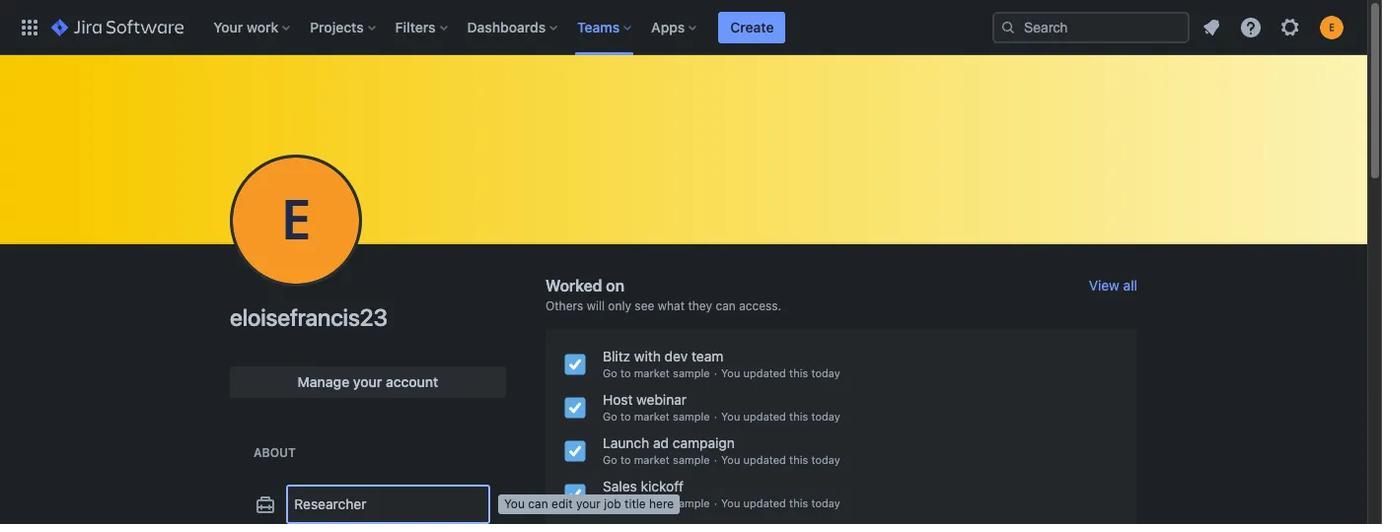 Task type: describe. For each thing, give the bounding box(es) containing it.
0 vertical spatial your
[[353, 374, 382, 391]]

search image
[[1000, 19, 1016, 35]]

launch
[[603, 435, 649, 452]]

you updated this today for blitz with dev team
[[721, 367, 840, 380]]

manage
[[298, 374, 349, 391]]

others will only see what they can access.
[[546, 299, 782, 314]]

sample for with
[[673, 367, 710, 380]]

your work button
[[207, 11, 298, 43]]

you can edit your job title here
[[504, 497, 674, 512]]

teams button
[[571, 11, 640, 43]]

blitz
[[603, 348, 631, 365]]

go to market sample for with
[[603, 367, 710, 380]]

title
[[625, 497, 646, 512]]

see
[[635, 299, 654, 314]]

today for sales kickoff
[[811, 497, 840, 510]]

access.
[[739, 299, 782, 314]]

create
[[730, 18, 774, 35]]

to for blitz
[[621, 367, 631, 380]]

here
[[649, 497, 674, 512]]

sample for ad
[[673, 454, 710, 467]]

go for blitz with dev team
[[603, 367, 617, 380]]

this for host webinar
[[789, 410, 808, 423]]

you for launch ad campaign
[[721, 454, 740, 467]]

account
[[386, 374, 438, 391]]

this for blitz with dev team
[[789, 367, 808, 380]]

updated for host webinar
[[743, 410, 786, 423]]

this for sales kickoff
[[789, 497, 808, 510]]

go to market sample for kickoff
[[603, 497, 710, 510]]

this for launch ad campaign
[[789, 454, 808, 467]]

edit
[[552, 497, 573, 512]]

manage your account link
[[230, 367, 506, 399]]

blitz with dev team
[[603, 348, 724, 365]]

create button
[[719, 11, 786, 43]]

filters
[[395, 18, 436, 35]]

launch ad campaign
[[603, 435, 735, 452]]

worked on
[[546, 277, 625, 295]]

projects
[[310, 18, 364, 35]]

only
[[608, 299, 631, 314]]

banner containing your work
[[0, 0, 1367, 55]]

today for launch ad campaign
[[811, 454, 840, 467]]

what
[[658, 299, 685, 314]]

you updated this today for launch ad campaign
[[721, 454, 840, 467]]

webinar
[[637, 392, 687, 408]]

updated for blitz with dev team
[[743, 367, 786, 380]]

dev
[[665, 348, 688, 365]]

you can edit your job title here tooltip
[[498, 495, 680, 515]]

about
[[254, 446, 296, 461]]

they
[[688, 299, 712, 314]]

all
[[1123, 277, 1138, 294]]

dashboards
[[467, 18, 546, 35]]

host
[[603, 392, 633, 408]]

go for sales kickoff
[[603, 497, 617, 510]]

1 horizontal spatial can
[[716, 299, 736, 314]]

worked
[[546, 277, 602, 295]]

view
[[1089, 277, 1120, 294]]

sample for kickoff
[[673, 497, 710, 510]]



Task type: locate. For each thing, give the bounding box(es) containing it.
go for launch ad campaign
[[603, 454, 617, 467]]

filters button
[[389, 11, 455, 43]]

profile image actions image
[[284, 209, 308, 233]]

ad
[[653, 435, 669, 452]]

1 to from the top
[[621, 367, 631, 380]]

market for ad
[[634, 454, 670, 467]]

can
[[716, 299, 736, 314], [528, 497, 548, 512]]

banner
[[0, 0, 1367, 55]]

projects button
[[304, 11, 383, 43]]

3 this from the top
[[789, 454, 808, 467]]

2 sample from the top
[[673, 410, 710, 423]]

manage your account
[[298, 374, 438, 391]]

can inside you can edit your job title here tooltip
[[528, 497, 548, 512]]

0 vertical spatial can
[[716, 299, 736, 314]]

others
[[546, 299, 583, 314]]

your right manage
[[353, 374, 382, 391]]

go down sales
[[603, 497, 617, 510]]

today for host webinar
[[811, 410, 840, 423]]

4 market from the top
[[634, 497, 670, 510]]

market down sales kickoff
[[634, 497, 670, 510]]

can left edit
[[528, 497, 548, 512]]

1 go from the top
[[603, 367, 617, 380]]

2 this from the top
[[789, 410, 808, 423]]

4 you updated this today from the top
[[721, 497, 840, 510]]

go to market sample down webinar
[[603, 410, 710, 423]]

updated for launch ad campaign
[[743, 454, 786, 467]]

you for sales kickoff
[[721, 497, 740, 510]]

market for with
[[634, 367, 670, 380]]

go to market sample down ad
[[603, 454, 710, 467]]

sample
[[673, 367, 710, 380], [673, 410, 710, 423], [673, 454, 710, 467], [673, 497, 710, 510]]

today
[[811, 367, 840, 380], [811, 410, 840, 423], [811, 454, 840, 467], [811, 497, 840, 510]]

sales
[[603, 479, 637, 495]]

3 updated from the top
[[743, 454, 786, 467]]

3 go to market sample from the top
[[603, 454, 710, 467]]

1 vertical spatial your
[[576, 497, 601, 512]]

sales kickoff
[[603, 479, 684, 495]]

this
[[789, 367, 808, 380], [789, 410, 808, 423], [789, 454, 808, 467], [789, 497, 808, 510]]

can right they at bottom
[[716, 299, 736, 314]]

you inside you can edit your job title here tooltip
[[504, 497, 525, 512]]

go for host webinar
[[603, 410, 617, 423]]

go
[[603, 367, 617, 380], [603, 410, 617, 423], [603, 454, 617, 467], [603, 497, 617, 510]]

3 today from the top
[[811, 454, 840, 467]]

apps
[[651, 18, 685, 35]]

your
[[213, 18, 243, 35]]

market down host webinar
[[634, 410, 670, 423]]

1 market from the top
[[634, 367, 670, 380]]

2 go to market sample from the top
[[603, 410, 710, 423]]

primary element
[[12, 0, 993, 55]]

team
[[692, 348, 724, 365]]

4 today from the top
[[811, 497, 840, 510]]

on
[[606, 277, 625, 295]]

sample up campaign
[[673, 410, 710, 423]]

3 go from the top
[[603, 454, 617, 467]]

market down with
[[634, 367, 670, 380]]

view all
[[1089, 277, 1138, 294]]

3 to from the top
[[621, 454, 631, 467]]

your
[[353, 374, 382, 391], [576, 497, 601, 512]]

you for blitz with dev team
[[721, 367, 740, 380]]

4 this from the top
[[789, 497, 808, 510]]

Search field
[[993, 11, 1190, 43]]

1 horizontal spatial your
[[576, 497, 601, 512]]

updated for sales kickoff
[[743, 497, 786, 510]]

job
[[604, 497, 621, 512]]

to down launch
[[621, 454, 631, 467]]

go to market sample
[[603, 367, 710, 380], [603, 410, 710, 423], [603, 454, 710, 467], [603, 497, 710, 510]]

1 sample from the top
[[673, 367, 710, 380]]

4 to from the top
[[621, 497, 631, 510]]

kickoff
[[641, 479, 684, 495]]

apps button
[[645, 11, 705, 43]]

sample for webinar
[[673, 410, 710, 423]]

you updated this today for sales kickoff
[[721, 497, 840, 510]]

2 today from the top
[[811, 410, 840, 423]]

to for host
[[621, 410, 631, 423]]

2 updated from the top
[[743, 410, 786, 423]]

go to market sample for ad
[[603, 454, 710, 467]]

to down the blitz
[[621, 367, 631, 380]]

eloisefrancis23
[[230, 304, 388, 332]]

go down host
[[603, 410, 617, 423]]

you updated this today for host webinar
[[721, 410, 840, 423]]

to down host
[[621, 410, 631, 423]]

your work
[[213, 18, 278, 35]]

go to market sample down kickoff
[[603, 497, 710, 510]]

market for webinar
[[634, 410, 670, 423]]

Your job title field
[[288, 487, 488, 523]]

host webinar
[[603, 392, 687, 408]]

2 you updated this today from the top
[[721, 410, 840, 423]]

sample down campaign
[[673, 454, 710, 467]]

appswitcher icon image
[[18, 15, 41, 39]]

teams
[[577, 18, 620, 35]]

today for blitz with dev team
[[811, 367, 840, 380]]

market down ad
[[634, 454, 670, 467]]

you
[[721, 367, 740, 380], [721, 410, 740, 423], [721, 454, 740, 467], [504, 497, 525, 512], [721, 497, 740, 510]]

work
[[247, 18, 278, 35]]

to for launch
[[621, 454, 631, 467]]

0 horizontal spatial your
[[353, 374, 382, 391]]

2 market from the top
[[634, 410, 670, 423]]

1 updated from the top
[[743, 367, 786, 380]]

go to market sample for webinar
[[603, 410, 710, 423]]

3 market from the top
[[634, 454, 670, 467]]

jira software image
[[51, 15, 184, 39], [51, 15, 184, 39]]

sample down dev
[[673, 367, 710, 380]]

your inside tooltip
[[576, 497, 601, 512]]

to for sales
[[621, 497, 631, 510]]

3 you updated this today from the top
[[721, 454, 840, 467]]

1 you updated this today from the top
[[721, 367, 840, 380]]

1 go to market sample from the top
[[603, 367, 710, 380]]

3 sample from the top
[[673, 454, 710, 467]]

view all link
[[1089, 277, 1138, 294]]

dashboards button
[[461, 11, 565, 43]]

1 today from the top
[[811, 367, 840, 380]]

market for kickoff
[[634, 497, 670, 510]]

go down launch
[[603, 454, 617, 467]]

4 sample from the top
[[673, 497, 710, 510]]

to
[[621, 367, 631, 380], [621, 410, 631, 423], [621, 454, 631, 467], [621, 497, 631, 510]]

your left job
[[576, 497, 601, 512]]

0 horizontal spatial can
[[528, 497, 548, 512]]

you for host webinar
[[721, 410, 740, 423]]

go down the blitz
[[603, 367, 617, 380]]

will
[[587, 299, 605, 314]]

1 this from the top
[[789, 367, 808, 380]]

you updated this today
[[721, 367, 840, 380], [721, 410, 840, 423], [721, 454, 840, 467], [721, 497, 840, 510]]

go to market sample down blitz with dev team
[[603, 367, 710, 380]]

updated
[[743, 367, 786, 380], [743, 410, 786, 423], [743, 454, 786, 467], [743, 497, 786, 510]]

2 go from the top
[[603, 410, 617, 423]]

market
[[634, 367, 670, 380], [634, 410, 670, 423], [634, 454, 670, 467], [634, 497, 670, 510]]

4 go to market sample from the top
[[603, 497, 710, 510]]

1 vertical spatial can
[[528, 497, 548, 512]]

4 updated from the top
[[743, 497, 786, 510]]

with
[[634, 348, 661, 365]]

campaign
[[673, 435, 735, 452]]

4 go from the top
[[603, 497, 617, 510]]

to down sales
[[621, 497, 631, 510]]

sample down kickoff
[[673, 497, 710, 510]]

2 to from the top
[[621, 410, 631, 423]]



Task type: vqa. For each thing, say whether or not it's contained in the screenshot.
Launch ad campaign updated
yes



